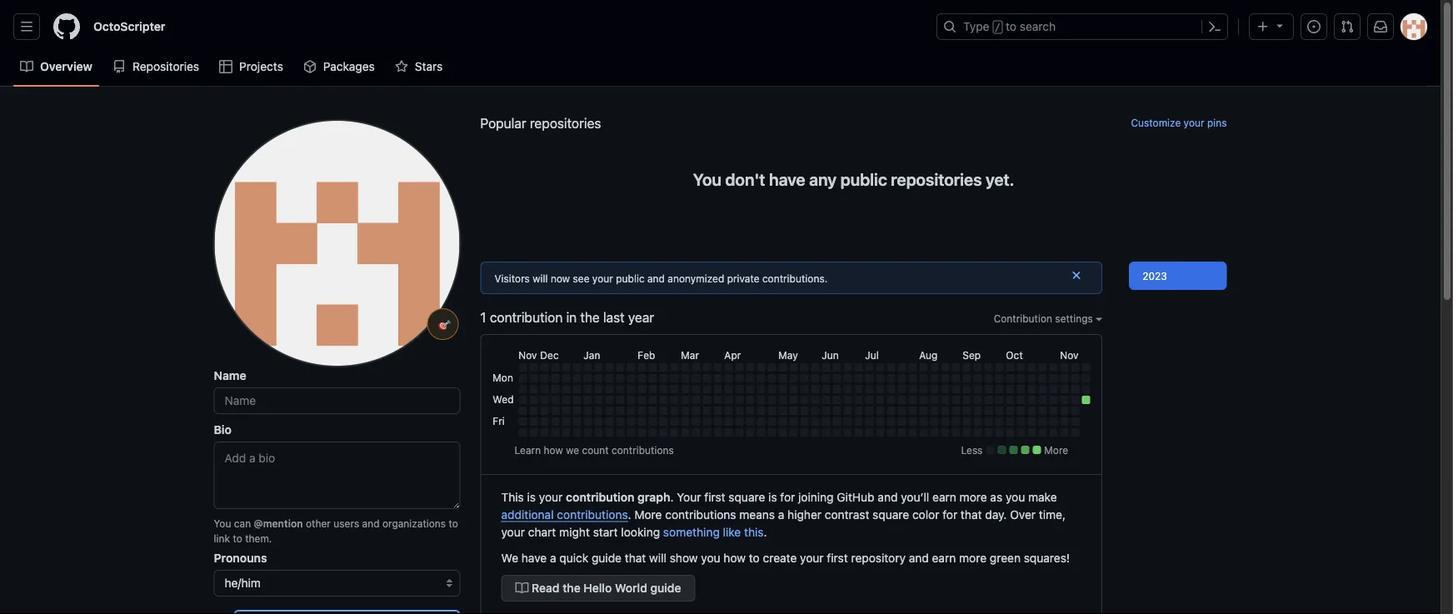 Task type: describe. For each thing, give the bounding box(es) containing it.
customize your pins
[[1131, 117, 1227, 128]]

Bio text field
[[214, 442, 460, 509]]

that inside . more contributions means a higher contrast square color for that day. over time, your chart might start looking
[[961, 508, 982, 521]]

as
[[990, 490, 1003, 504]]

mon
[[493, 372, 513, 383]]

repositories link
[[106, 54, 206, 79]]

read the hello world guide link
[[501, 575, 695, 602]]

search
[[1020, 20, 1056, 33]]

pronouns
[[214, 551, 267, 565]]

sep
[[963, 349, 981, 361]]

1
[[480, 310, 486, 325]]

learn
[[515, 444, 541, 456]]

you for you can @mention
[[214, 518, 231, 529]]

this
[[744, 525, 764, 539]]

additional
[[501, 508, 554, 521]]

hello
[[584, 581, 612, 595]]

git pull request image
[[1341, 20, 1354, 33]]

now
[[551, 273, 570, 284]]

don't
[[725, 169, 765, 189]]

private
[[727, 273, 760, 284]]

and inside this is your contribution graph . your first square is for joining github and you'll earn more as you make additional contributions
[[878, 490, 898, 504]]

for inside this is your contribution graph . your first square is for joining github and you'll earn more as you make additional contributions
[[780, 490, 795, 504]]

green
[[990, 551, 1021, 565]]

world
[[615, 581, 647, 595]]

might
[[559, 525, 590, 539]]

like
[[723, 525, 741, 539]]

projects link
[[213, 54, 290, 79]]

show
[[670, 551, 698, 565]]

1 vertical spatial you
[[701, 551, 721, 565]]

issue opened image
[[1308, 20, 1321, 33]]

contribution inside this is your contribution graph . your first square is for joining github and you'll earn more as you make additional contributions
[[566, 490, 635, 504]]

more inside . more contributions means a higher contrast square color for that day. over time, your chart might start looking
[[635, 508, 662, 521]]

star image
[[395, 60, 408, 73]]

1       contribution         in the last year
[[480, 310, 654, 325]]

may
[[779, 349, 798, 361]]

can
[[234, 518, 251, 529]]

book image
[[515, 582, 529, 595]]

contributions inside this is your contribution graph . your first square is for joining github and you'll earn more as you make additional contributions
[[557, 508, 628, 521]]

we
[[566, 444, 579, 456]]

0 horizontal spatial that
[[625, 551, 646, 565]]

graph
[[638, 490, 670, 504]]

contributions.
[[762, 273, 828, 284]]

read
[[532, 581, 560, 595]]

. inside . more contributions means a higher contrast square color for that day. over time, your chart might start looking
[[628, 508, 631, 521]]

overview
[[40, 60, 92, 73]]

0 horizontal spatial how
[[544, 444, 563, 456]]

jun
[[822, 349, 839, 361]]

github
[[837, 490, 875, 504]]

command palette image
[[1208, 20, 1222, 33]]

2023
[[1143, 270, 1167, 282]]

1 is from the left
[[527, 490, 536, 504]]

wed
[[493, 393, 514, 405]]

pins
[[1208, 117, 1227, 128]]

contrast
[[825, 508, 870, 521]]

a inside . more contributions means a higher contrast square color for that day. over time, your chart might start looking
[[778, 508, 785, 521]]

notifications image
[[1374, 20, 1388, 33]]

plus image
[[1257, 20, 1270, 33]]

. inside this is your contribution graph . your first square is for joining github and you'll earn more as you make additional contributions
[[670, 490, 674, 504]]

less
[[961, 444, 983, 456]]

read the hello world guide
[[529, 581, 681, 595]]

oct
[[1006, 349, 1023, 361]]

you'll
[[901, 490, 930, 504]]

projects
[[239, 60, 283, 73]]

overview link
[[13, 54, 99, 79]]

will inside alert
[[533, 273, 548, 284]]

we
[[501, 551, 518, 565]]

repo image
[[112, 60, 126, 73]]

learn how we count contributions link
[[515, 444, 674, 456]]

2 is from the left
[[769, 490, 777, 504]]

you don't have any public repositories yet.
[[693, 169, 1015, 189]]

apr
[[724, 349, 741, 361]]

contributions right count
[[612, 444, 674, 456]]

users
[[334, 518, 359, 529]]

color
[[913, 508, 940, 521]]

you for you don't have any public repositories yet.
[[693, 169, 722, 189]]

means
[[740, 508, 775, 521]]

any
[[809, 169, 837, 189]]

and inside other users and organizations to link to them.
[[362, 518, 380, 529]]

your inside this is your contribution graph . your first square is for joining github and you'll earn more as you make additional contributions
[[539, 490, 563, 504]]

table image
[[219, 60, 233, 73]]

1 vertical spatial first
[[827, 551, 848, 565]]

octoscripter
[[93, 20, 165, 33]]

public inside alert
[[616, 273, 645, 284]]

repository
[[851, 551, 906, 565]]

joining
[[798, 490, 834, 504]]

feb
[[638, 349, 655, 361]]

stars link
[[388, 54, 449, 79]]

customize
[[1131, 117, 1181, 128]]

0 vertical spatial public
[[841, 169, 887, 189]]

jul
[[865, 349, 879, 361]]

/
[[995, 22, 1001, 33]]

to right organizations
[[449, 518, 458, 529]]

visitors will now see your public and anonymized private contributions. alert
[[480, 262, 1103, 294]]

mar
[[681, 349, 699, 361]]

higher
[[788, 508, 822, 521]]

visitors will now see your public and anonymized private contributions.
[[495, 273, 828, 284]]

contribution settings button
[[994, 311, 1103, 326]]

contribution
[[994, 313, 1053, 324]]

you inside this is your contribution graph . your first square is for joining github and you'll earn more as you make additional contributions
[[1006, 490, 1025, 504]]

other
[[306, 518, 331, 529]]

to right / at the right top
[[1006, 20, 1017, 33]]

type / to search
[[963, 20, 1056, 33]]

squares!
[[1024, 551, 1070, 565]]

contribution settings
[[994, 313, 1096, 324]]



Task type: locate. For each thing, give the bounding box(es) containing it.
square inside . more contributions means a higher contrast square color for that day. over time, your chart might start looking
[[873, 508, 909, 521]]

earn up color
[[933, 490, 957, 504]]

contributions up something
[[665, 508, 736, 521]]

0 horizontal spatial will
[[533, 273, 548, 284]]

0 vertical spatial .
[[670, 490, 674, 504]]

to left create
[[749, 551, 760, 565]]

more left green
[[959, 551, 987, 565]]

more down graph at bottom
[[635, 508, 662, 521]]

Name field
[[214, 388, 460, 414]]

0 horizontal spatial public
[[616, 273, 645, 284]]

for right color
[[943, 508, 958, 521]]

0 horizontal spatial have
[[522, 551, 547, 565]]

more
[[1045, 444, 1069, 456], [635, 508, 662, 521]]

and left anonymized on the top left of the page
[[648, 273, 665, 284]]

you up "link"
[[214, 518, 231, 529]]

first right your
[[704, 490, 726, 504]]

and left you'll on the right bottom
[[878, 490, 898, 504]]

1 horizontal spatial square
[[873, 508, 909, 521]]

0 vertical spatial more
[[960, 490, 987, 504]]

dismiss this notice image
[[1070, 269, 1084, 282]]

0 vertical spatial the
[[580, 310, 600, 325]]

for up higher at the right of the page
[[780, 490, 795, 504]]

2 horizontal spatial .
[[764, 525, 767, 539]]

Company field
[[234, 610, 460, 614]]

0 vertical spatial repositories
[[530, 115, 601, 131]]

cell
[[519, 363, 527, 372], [529, 363, 538, 372], [540, 363, 549, 372], [551, 363, 559, 372], [562, 363, 570, 372], [573, 363, 581, 372], [584, 363, 592, 372], [594, 363, 603, 372], [605, 363, 614, 372], [616, 363, 624, 372], [627, 363, 635, 372], [638, 363, 646, 372], [649, 363, 657, 372], [659, 363, 668, 372], [670, 363, 679, 372], [681, 363, 689, 372], [692, 363, 700, 372], [703, 363, 711, 372], [714, 363, 722, 372], [724, 363, 733, 372], [735, 363, 744, 372], [746, 363, 754, 372], [757, 363, 765, 372], [768, 363, 776, 372], [779, 363, 787, 372], [789, 363, 798, 372], [800, 363, 809, 372], [811, 363, 820, 372], [822, 363, 830, 372], [833, 363, 841, 372], [844, 363, 852, 372], [855, 363, 863, 372], [865, 363, 874, 372], [876, 363, 885, 372], [887, 363, 895, 372], [898, 363, 906, 372], [909, 363, 917, 372], [920, 363, 928, 372], [930, 363, 939, 372], [941, 363, 950, 372], [952, 363, 960, 372], [963, 363, 971, 372], [974, 363, 982, 372], [985, 363, 993, 372], [995, 363, 1004, 372], [1006, 363, 1015, 372], [1017, 363, 1025, 372], [1028, 363, 1036, 372], [1039, 363, 1047, 372], [1050, 363, 1058, 372], [1060, 363, 1069, 372], [1071, 363, 1080, 372], [1082, 363, 1090, 372], [519, 374, 527, 383], [529, 374, 538, 383], [540, 374, 549, 383], [551, 374, 559, 383], [562, 374, 570, 383], [573, 374, 581, 383], [584, 374, 592, 383], [594, 374, 603, 383], [605, 374, 614, 383], [616, 374, 624, 383], [627, 374, 635, 383], [638, 374, 646, 383], [649, 374, 657, 383], [659, 374, 668, 383], [670, 374, 679, 383], [681, 374, 689, 383], [692, 374, 700, 383], [703, 374, 711, 383], [714, 374, 722, 383], [724, 374, 733, 383], [735, 374, 744, 383], [746, 374, 754, 383], [757, 374, 765, 383], [768, 374, 776, 383], [779, 374, 787, 383], [789, 374, 798, 383], [800, 374, 809, 383], [811, 374, 820, 383], [822, 374, 830, 383], [833, 374, 841, 383], [844, 374, 852, 383], [855, 374, 863, 383], [865, 374, 874, 383], [876, 374, 885, 383], [887, 374, 895, 383], [898, 374, 906, 383], [909, 374, 917, 383], [920, 374, 928, 383], [930, 374, 939, 383], [941, 374, 950, 383], [952, 374, 960, 383], [963, 374, 971, 383], [974, 374, 982, 383], [985, 374, 993, 383], [995, 374, 1004, 383], [1006, 374, 1015, 383], [1017, 374, 1025, 383], [1028, 374, 1036, 383], [1039, 374, 1047, 383], [1050, 374, 1058, 383], [1060, 374, 1069, 383], [1071, 374, 1080, 383], [1082, 374, 1090, 383], [519, 385, 527, 393], [529, 385, 538, 393], [540, 385, 549, 393], [551, 385, 559, 393], [562, 385, 570, 393], [573, 385, 581, 393], [584, 385, 592, 393], [594, 385, 603, 393], [605, 385, 614, 393], [616, 385, 624, 393], [627, 385, 635, 393], [638, 385, 646, 393], [649, 385, 657, 393], [659, 385, 668, 393], [670, 385, 679, 393], [681, 385, 689, 393], [692, 385, 700, 393], [703, 385, 711, 393], [714, 385, 722, 393], [724, 385, 733, 393], [735, 385, 744, 393], [746, 385, 754, 393], [757, 385, 765, 393], [768, 385, 776, 393], [779, 385, 787, 393], [789, 385, 798, 393], [800, 385, 809, 393], [811, 385, 820, 393], [822, 385, 830, 393], [833, 385, 841, 393], [844, 385, 852, 393], [855, 385, 863, 393], [865, 385, 874, 393], [876, 385, 885, 393], [887, 385, 895, 393], [898, 385, 906, 393], [909, 385, 917, 393], [920, 385, 928, 393], [930, 385, 939, 393], [941, 385, 950, 393], [952, 385, 960, 393], [963, 385, 971, 393], [974, 385, 982, 393], [985, 385, 993, 393], [995, 385, 1004, 393], [1006, 385, 1015, 393], [1017, 385, 1025, 393], [1028, 385, 1036, 393], [1039, 385, 1047, 393], [1050, 385, 1058, 393], [1060, 385, 1069, 393], [1071, 385, 1080, 393], [1082, 385, 1090, 393], [519, 396, 527, 404], [529, 396, 538, 404], [540, 396, 549, 404], [551, 396, 559, 404], [562, 396, 570, 404], [573, 396, 581, 404], [584, 396, 592, 404], [594, 396, 603, 404], [605, 396, 614, 404], [616, 396, 624, 404], [627, 396, 635, 404], [638, 396, 646, 404], [649, 396, 657, 404], [659, 396, 668, 404], [670, 396, 679, 404], [681, 396, 689, 404], [692, 396, 700, 404], [703, 396, 711, 404], [714, 396, 722, 404], [724, 396, 733, 404], [735, 396, 744, 404], [746, 396, 754, 404], [757, 396, 765, 404], [768, 396, 776, 404], [779, 396, 787, 404], [789, 396, 798, 404], [800, 396, 809, 404], [811, 396, 820, 404], [822, 396, 830, 404], [833, 396, 841, 404], [844, 396, 852, 404], [855, 396, 863, 404], [865, 396, 874, 404], [876, 396, 885, 404], [887, 396, 895, 404], [898, 396, 906, 404], [909, 396, 917, 404], [920, 396, 928, 404], [930, 396, 939, 404], [941, 396, 950, 404], [952, 396, 960, 404], [963, 396, 971, 404], [974, 396, 982, 404], [985, 396, 993, 404], [995, 396, 1004, 404], [1006, 396, 1015, 404], [1017, 396, 1025, 404], [1028, 396, 1036, 404], [1039, 396, 1047, 404], [1050, 396, 1058, 404], [1060, 396, 1069, 404], [1071, 396, 1080, 404], [1082, 396, 1090, 404], [519, 407, 527, 415], [529, 407, 538, 415], [540, 407, 549, 415], [551, 407, 559, 415], [562, 407, 570, 415], [573, 407, 581, 415], [584, 407, 592, 415], [594, 407, 603, 415], [605, 407, 614, 415], [616, 407, 624, 415], [627, 407, 635, 415], [638, 407, 646, 415], [649, 407, 657, 415], [659, 407, 668, 415], [670, 407, 679, 415], [681, 407, 689, 415], [692, 407, 700, 415], [703, 407, 711, 415], [714, 407, 722, 415], [724, 407, 733, 415], [735, 407, 744, 415], [746, 407, 754, 415], [757, 407, 765, 415], [768, 407, 776, 415], [779, 407, 787, 415], [789, 407, 798, 415], [800, 407, 809, 415], [811, 407, 820, 415], [822, 407, 830, 415], [833, 407, 841, 415], [844, 407, 852, 415], [855, 407, 863, 415], [865, 407, 874, 415], [876, 407, 885, 415], [887, 407, 895, 415], [898, 407, 906, 415], [909, 407, 917, 415], [920, 407, 928, 415], [930, 407, 939, 415], [941, 407, 950, 415], [952, 407, 960, 415], [963, 407, 971, 415], [974, 407, 982, 415], [985, 407, 993, 415], [995, 407, 1004, 415], [1006, 407, 1015, 415], [1017, 407, 1025, 415], [1028, 407, 1036, 415], [1039, 407, 1047, 415], [1050, 407, 1058, 415], [1060, 407, 1069, 415], [1071, 407, 1080, 415], [519, 418, 527, 426], [529, 418, 538, 426], [540, 418, 549, 426], [551, 418, 559, 426], [562, 418, 570, 426], [573, 418, 581, 426], [584, 418, 592, 426], [594, 418, 603, 426], [605, 418, 614, 426], [616, 418, 624, 426], [627, 418, 635, 426], [638, 418, 646, 426], [649, 418, 657, 426], [659, 418, 668, 426], [670, 418, 679, 426], [681, 418, 689, 426], [692, 418, 700, 426], [703, 418, 711, 426], [714, 418, 722, 426], [724, 418, 733, 426], [735, 418, 744, 426], [746, 418, 754, 426], [757, 418, 765, 426], [768, 418, 776, 426], [779, 418, 787, 426], [789, 418, 798, 426], [800, 418, 809, 426], [811, 418, 820, 426], [822, 418, 830, 426], [833, 418, 841, 426], [844, 418, 852, 426], [855, 418, 863, 426], [865, 418, 874, 426], [876, 418, 885, 426], [887, 418, 895, 426], [898, 418, 906, 426], [909, 418, 917, 426], [920, 418, 928, 426], [930, 418, 939, 426], [941, 418, 950, 426], [952, 418, 960, 426], [963, 418, 971, 426], [974, 418, 982, 426], [985, 418, 993, 426], [995, 418, 1004, 426], [1006, 418, 1015, 426], [1017, 418, 1025, 426], [1028, 418, 1036, 426], [1039, 418, 1047, 426], [1050, 418, 1058, 426], [1060, 418, 1069, 426], [1071, 418, 1080, 426], [519, 428, 527, 437], [529, 428, 538, 437], [540, 428, 549, 437], [551, 428, 559, 437], [562, 428, 570, 437], [573, 428, 581, 437], [584, 428, 592, 437], [594, 428, 603, 437], [605, 428, 614, 437], [616, 428, 624, 437], [627, 428, 635, 437], [638, 428, 646, 437], [649, 428, 657, 437], [659, 428, 668, 437], [670, 428, 679, 437], [681, 428, 689, 437], [692, 428, 700, 437], [703, 428, 711, 437], [714, 428, 722, 437], [724, 428, 733, 437], [735, 428, 744, 437], [746, 428, 754, 437], [757, 428, 765, 437], [768, 428, 776, 437], [779, 428, 787, 437], [789, 428, 798, 437], [800, 428, 809, 437], [811, 428, 820, 437], [822, 428, 830, 437], [833, 428, 841, 437], [844, 428, 852, 437], [855, 428, 863, 437], [865, 428, 874, 437], [876, 428, 885, 437], [887, 428, 895, 437], [898, 428, 906, 437], [909, 428, 917, 437], [920, 428, 928, 437], [930, 428, 939, 437], [941, 428, 950, 437], [952, 428, 960, 437], [963, 428, 971, 437], [974, 428, 982, 437], [985, 428, 993, 437], [995, 428, 1004, 437], [1006, 428, 1015, 437], [1017, 428, 1025, 437], [1028, 428, 1036, 437], [1039, 428, 1047, 437], [1050, 428, 1058, 437], [1060, 428, 1069, 437], [1071, 428, 1080, 437]]

1 vertical spatial earn
[[932, 551, 956, 565]]

0 vertical spatial for
[[780, 490, 795, 504]]

package image
[[303, 60, 317, 73]]

popular
[[480, 115, 527, 131]]

learn how we count contributions
[[515, 444, 674, 456]]

your inside alert
[[592, 273, 613, 284]]

the
[[580, 310, 600, 325], [563, 581, 581, 595]]

1 horizontal spatial guide
[[650, 581, 681, 595]]

earn down color
[[932, 551, 956, 565]]

0 vertical spatial first
[[704, 490, 726, 504]]

0 vertical spatial that
[[961, 508, 982, 521]]

1 horizontal spatial public
[[841, 169, 887, 189]]

1 horizontal spatial you
[[1006, 490, 1025, 504]]

change your avatar image
[[214, 120, 460, 367]]

count
[[582, 444, 609, 456]]

1 horizontal spatial nov
[[1060, 349, 1079, 361]]

public right any
[[841, 169, 887, 189]]

more left the as
[[960, 490, 987, 504]]

0 vertical spatial more
[[1045, 444, 1069, 456]]

1 vertical spatial have
[[522, 551, 547, 565]]

that left day.
[[961, 508, 982, 521]]

you
[[693, 169, 722, 189], [214, 518, 231, 529]]

repositories left yet.
[[891, 169, 982, 189]]

the right in
[[580, 310, 600, 325]]

your left pins
[[1184, 117, 1205, 128]]

nov for nov
[[1060, 349, 1079, 361]]

how left we
[[544, 444, 563, 456]]

create
[[763, 551, 797, 565]]

1 horizontal spatial .
[[670, 490, 674, 504]]

more up make
[[1045, 444, 1069, 456]]

this
[[501, 490, 524, 504]]

packages link
[[297, 54, 382, 79]]

first left 'repository'
[[827, 551, 848, 565]]

1 horizontal spatial first
[[827, 551, 848, 565]]

1 vertical spatial more
[[635, 508, 662, 521]]

0 vertical spatial have
[[769, 169, 806, 189]]

1 horizontal spatial for
[[943, 508, 958, 521]]

triangle down image
[[1273, 19, 1287, 32]]

2 vertical spatial .
[[764, 525, 767, 539]]

your inside . more contributions means a higher contrast square color for that day. over time, your chart might start looking
[[501, 525, 525, 539]]

fri
[[493, 415, 505, 427]]

your right "see"
[[592, 273, 613, 284]]

1 horizontal spatial will
[[649, 551, 667, 565]]

1 horizontal spatial a
[[778, 508, 785, 521]]

homepage image
[[53, 13, 80, 40]]

year
[[628, 310, 654, 325]]

0 horizontal spatial .
[[628, 508, 631, 521]]

you can @mention
[[214, 518, 303, 529]]

will left "show" at left bottom
[[649, 551, 667, 565]]

2 nov from the left
[[1060, 349, 1079, 361]]

0 horizontal spatial guide
[[592, 551, 622, 565]]

contributions up start
[[557, 508, 628, 521]]

🎯
[[438, 318, 448, 330]]

1 vertical spatial repositories
[[891, 169, 982, 189]]

earn
[[933, 490, 957, 504], [932, 551, 956, 565]]

first inside this is your contribution graph . your first square is for joining github and you'll earn more as you make additional contributions
[[704, 490, 726, 504]]

1 vertical spatial for
[[943, 508, 958, 521]]

repositories
[[530, 115, 601, 131], [891, 169, 982, 189]]

2 more from the top
[[959, 551, 987, 565]]

0 vertical spatial will
[[533, 273, 548, 284]]

repositories right popular
[[530, 115, 601, 131]]

🎯 button
[[435, 316, 451, 333]]

1 horizontal spatial that
[[961, 508, 982, 521]]

contribution up start
[[566, 490, 635, 504]]

1 vertical spatial square
[[873, 508, 909, 521]]

in
[[566, 310, 577, 325]]

something like this button
[[663, 523, 764, 541]]

public
[[841, 169, 887, 189], [616, 273, 645, 284]]

dec
[[540, 349, 559, 361]]

contributions inside . more contributions means a higher contrast square color for that day. over time, your chart might start looking
[[665, 508, 736, 521]]

you right the as
[[1006, 490, 1025, 504]]

0 horizontal spatial repositories
[[530, 115, 601, 131]]

earn inside this is your contribution graph . your first square is for joining github and you'll earn more as you make additional contributions
[[933, 490, 957, 504]]

1 vertical spatial that
[[625, 551, 646, 565]]

square up means
[[729, 490, 765, 504]]

nov dec
[[519, 349, 559, 361]]

grid
[[490, 345, 1093, 439]]

nov down settings
[[1060, 349, 1079, 361]]

1 horizontal spatial how
[[724, 551, 746, 565]]

how
[[544, 444, 563, 456], [724, 551, 746, 565]]

something
[[663, 525, 720, 539]]

a left quick
[[550, 551, 556, 565]]

packages
[[323, 60, 375, 73]]

your down additional
[[501, 525, 525, 539]]

1 horizontal spatial more
[[1045, 444, 1069, 456]]

. left your
[[670, 490, 674, 504]]

0 horizontal spatial contribution
[[490, 310, 563, 325]]

anonymized
[[668, 273, 724, 284]]

this is your contribution graph . your first square is for joining github and you'll earn more as you make additional contributions
[[501, 490, 1057, 521]]

octoscripter link
[[87, 13, 172, 40]]

repositories
[[132, 60, 199, 73]]

for inside . more contributions means a higher contrast square color for that day. over time, your chart might start looking
[[943, 508, 958, 521]]

make
[[1028, 490, 1057, 504]]

a
[[778, 508, 785, 521], [550, 551, 556, 565]]

0 horizontal spatial you
[[214, 518, 231, 529]]

you
[[1006, 490, 1025, 504], [701, 551, 721, 565]]

that down looking at the left of the page
[[625, 551, 646, 565]]

.
[[670, 490, 674, 504], [628, 508, 631, 521], [764, 525, 767, 539]]

guide down start
[[592, 551, 622, 565]]

0 vertical spatial you
[[1006, 490, 1025, 504]]

quick
[[560, 551, 589, 565]]

0 horizontal spatial first
[[704, 490, 726, 504]]

guide for world
[[650, 581, 681, 595]]

time,
[[1039, 508, 1066, 521]]

0 vertical spatial how
[[544, 444, 563, 456]]

. up looking at the left of the page
[[628, 508, 631, 521]]

have right we
[[522, 551, 547, 565]]

1 vertical spatial will
[[649, 551, 667, 565]]

. down means
[[764, 525, 767, 539]]

0 vertical spatial square
[[729, 490, 765, 504]]

stars
[[415, 60, 443, 73]]

1 vertical spatial guide
[[650, 581, 681, 595]]

@mention
[[254, 518, 303, 529]]

nov
[[519, 349, 537, 361], [1060, 349, 1079, 361]]

1 horizontal spatial repositories
[[891, 169, 982, 189]]

1 nov from the left
[[519, 349, 537, 361]]

guide for quick
[[592, 551, 622, 565]]

2023 link
[[1129, 262, 1227, 290]]

chart
[[528, 525, 556, 539]]

0 vertical spatial guide
[[592, 551, 622, 565]]

how down like
[[724, 551, 746, 565]]

jan
[[584, 349, 600, 361]]

0 horizontal spatial is
[[527, 490, 536, 504]]

book image
[[20, 60, 33, 73]]

popular repositories
[[480, 115, 601, 131]]

is up additional
[[527, 490, 536, 504]]

type
[[963, 20, 990, 33]]

1 horizontal spatial you
[[693, 169, 722, 189]]

and right 'repository'
[[909, 551, 929, 565]]

see
[[573, 273, 590, 284]]

name
[[214, 368, 246, 382]]

other users and organizations to link to them.
[[214, 518, 458, 544]]

link
[[214, 533, 230, 544]]

1 horizontal spatial is
[[769, 490, 777, 504]]

0 horizontal spatial a
[[550, 551, 556, 565]]

0 vertical spatial you
[[693, 169, 722, 189]]

1 horizontal spatial contribution
[[566, 490, 635, 504]]

0 horizontal spatial for
[[780, 490, 795, 504]]

1 vertical spatial how
[[724, 551, 746, 565]]

1 vertical spatial .
[[628, 508, 631, 521]]

square inside this is your contribution graph . your first square is for joining github and you'll earn more as you make additional contributions
[[729, 490, 765, 504]]

have left any
[[769, 169, 806, 189]]

will left now
[[533, 273, 548, 284]]

0 horizontal spatial square
[[729, 490, 765, 504]]

you left 'don't'
[[693, 169, 722, 189]]

0 vertical spatial contribution
[[490, 310, 563, 325]]

your up additional contributions link
[[539, 490, 563, 504]]

1 vertical spatial a
[[550, 551, 556, 565]]

aug
[[920, 349, 938, 361]]

will
[[533, 273, 548, 284], [649, 551, 667, 565]]

1 vertical spatial you
[[214, 518, 231, 529]]

and
[[648, 273, 665, 284], [878, 490, 898, 504], [362, 518, 380, 529], [909, 551, 929, 565]]

and right users
[[362, 518, 380, 529]]

1 vertical spatial contribution
[[566, 490, 635, 504]]

more inside this is your contribution graph . your first square is for joining github and you'll earn more as you make additional contributions
[[960, 490, 987, 504]]

organizations
[[382, 518, 446, 529]]

something like this .
[[663, 525, 767, 539]]

nov left dec
[[519, 349, 537, 361]]

guide right world
[[650, 581, 681, 595]]

0 horizontal spatial more
[[635, 508, 662, 521]]

have
[[769, 169, 806, 189], [522, 551, 547, 565]]

grid containing nov
[[490, 345, 1093, 439]]

1 vertical spatial the
[[563, 581, 581, 595]]

0 vertical spatial earn
[[933, 490, 957, 504]]

1 vertical spatial public
[[616, 273, 645, 284]]

to right "link"
[[233, 533, 242, 544]]

settings
[[1055, 313, 1093, 324]]

for
[[780, 490, 795, 504], [943, 508, 958, 521]]

is
[[527, 490, 536, 504], [769, 490, 777, 504]]

public up year on the bottom of the page
[[616, 273, 645, 284]]

the right read
[[563, 581, 581, 595]]

a left higher at the right of the page
[[778, 508, 785, 521]]

and inside alert
[[648, 273, 665, 284]]

is up means
[[769, 490, 777, 504]]

visitors
[[495, 273, 530, 284]]

looking
[[621, 525, 660, 539]]

square down you'll on the right bottom
[[873, 508, 909, 521]]

. more contributions means a higher contrast square color for that day. over time, your chart might start looking
[[501, 508, 1066, 539]]

1 more from the top
[[960, 490, 987, 504]]

0 horizontal spatial you
[[701, 551, 721, 565]]

your right create
[[800, 551, 824, 565]]

1 vertical spatial more
[[959, 551, 987, 565]]

contribution up "nov dec"
[[490, 310, 563, 325]]

1 horizontal spatial have
[[769, 169, 806, 189]]

nov for nov dec
[[519, 349, 537, 361]]

0 horizontal spatial nov
[[519, 349, 537, 361]]

0 vertical spatial a
[[778, 508, 785, 521]]

day.
[[985, 508, 1007, 521]]

start
[[593, 525, 618, 539]]

you down something like this button
[[701, 551, 721, 565]]



Task type: vqa. For each thing, say whether or not it's contained in the screenshot.
1st gear icon from the bottom of the page
no



